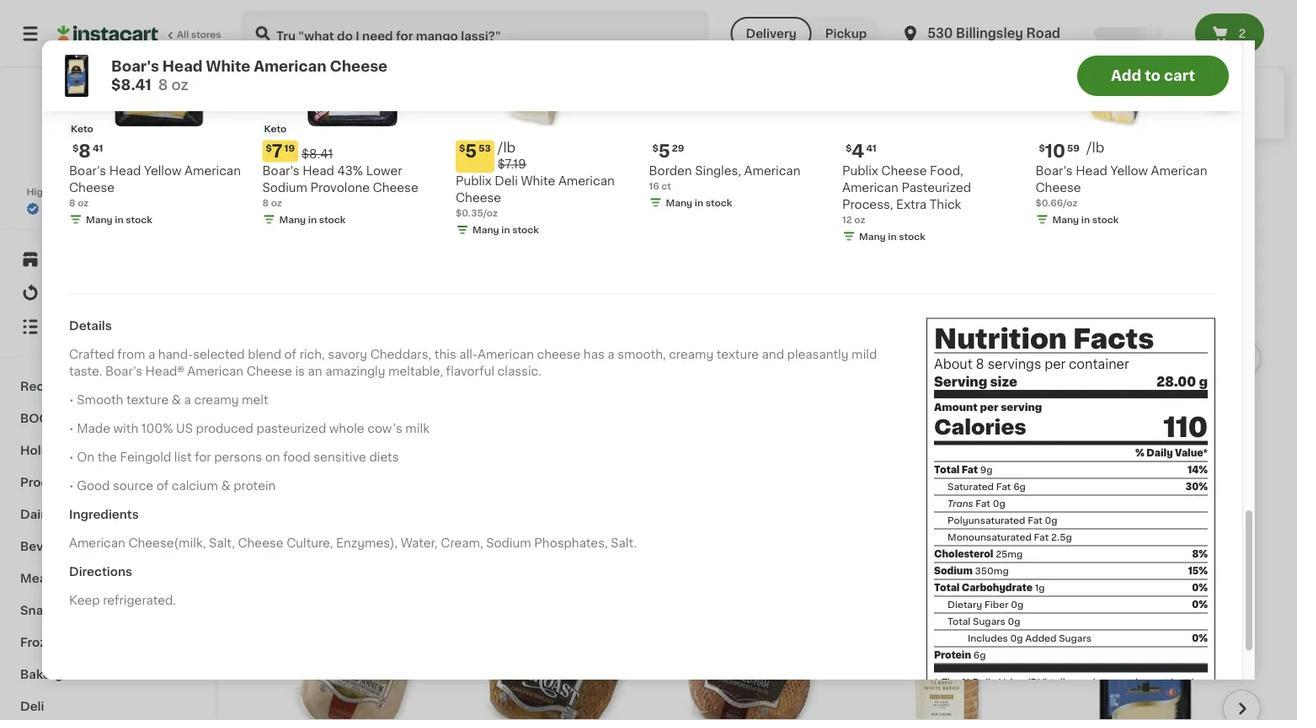 Task type: locate. For each thing, give the bounding box(es) containing it.
0 vertical spatial of
[[284, 349, 297, 361]]

8 inside the boar's head white american cheese $8.41 8 oz
[[158, 78, 168, 92]]

1 vertical spatial is
[[1009, 700, 1017, 709]]

1 41 from the left
[[93, 144, 103, 153]]

• for • on the feingold list for persons on food sensitive diets
[[69, 452, 74, 464]]

higher
[[27, 187, 59, 197]]

yellow inside boar's head yellow american cheese $0.66/oz
[[1111, 165, 1148, 177]]

texture inside crafted from a hand-selected blend of rich, savory cheddars, this all-american cheese has a smooth, creamy texture and pleasantly mild taste. boar's head® american cheese is an amazingly meltable, flavorful classic.
[[717, 349, 759, 361]]

in for publix
[[502, 226, 510, 235]]

1 vertical spatial daily
[[973, 678, 997, 687]]

of left 'rich,'
[[284, 349, 297, 361]]

daily down ground
[[1147, 449, 1173, 458]]

stock down $ 5 53 /lb $7.19 publix deli white american cheese $0.35/oz
[[512, 226, 539, 235]]

for right the list
[[195, 452, 211, 464]]

1 vertical spatial of
[[885, 96, 900, 108]]

2 • from the top
[[69, 423, 74, 435]]

2 0% from the top
[[1192, 600, 1208, 610]]

fat left 2.5g
[[1034, 533, 1049, 542]]

daily up day
[[973, 678, 997, 687]]

added
[[1026, 634, 1057, 643]]

higher than in-store item prices link
[[27, 185, 188, 199]]

snacks
[[20, 605, 64, 617]]

$0.83/oz
[[266, 470, 308, 479]]

• for • made with 100% us produced pasteurized whole cow's milk
[[69, 423, 74, 435]]

1 vertical spatial %
[[962, 678, 970, 687]]

nutrient
[[1152, 678, 1189, 687]]

0 horizontal spatial %
[[962, 678, 970, 687]]

boar's for boar's head yellow american cheese $0.66/oz
[[1036, 165, 1073, 177]]

oz inside the boar's head white american cheese $8.41 8 oz
[[171, 78, 189, 92]]

/lb right 59
[[1087, 142, 1105, 155]]

1 • from the top
[[69, 395, 74, 407]]

1 horizontal spatial less
[[854, 96, 882, 108]]

boar's for boar's head 44% lower sodium provolone cheese $0.83/oz
[[266, 436, 303, 448]]

1 horizontal spatial daily
[[1147, 449, 1173, 458]]

to up general
[[1072, 689, 1082, 698]]

3 $ from the left
[[459, 144, 465, 153]]

or
[[836, 96, 851, 108]]

0 vertical spatial 0%
[[1192, 584, 1208, 593]]

$10.49
[[1054, 453, 1086, 462]]

0 vertical spatial to
[[1145, 69, 1161, 83]]

$ for 7
[[266, 144, 272, 153]]

crafted from a hand-selected blend of rich, savory cheddars, this all-american cheese has a smooth, creamy texture and pleasantly mild taste. boar's head® american cheese is an amazingly meltable, flavorful classic.
[[69, 349, 877, 378]]

2 41 from the left
[[866, 144, 877, 153]]

1 vertical spatial food
[[991, 689, 1013, 698]]

many in stock for oz
[[86, 215, 152, 224]]

6g down includes
[[974, 651, 986, 660]]

1 vertical spatial provolone
[[314, 453, 374, 465]]

6 $ from the left
[[1039, 144, 1045, 153]]

product group
[[857, 222, 1041, 481], [857, 572, 1041, 720], [1054, 572, 1238, 720]]

0 horizontal spatial for
[[195, 452, 211, 464]]

100% down 'higher'
[[43, 204, 69, 214]]

1 horizontal spatial creamy
[[669, 349, 714, 361]]

head for 10
[[1076, 165, 1108, 177]]

paprika
[[784, 113, 828, 125]]

bogo link
[[10, 403, 205, 435]]

6g up trans fat 0g polyunsaturated fat 0g monounsaturated fat 2.5g
[[1014, 483, 1026, 492]]

for inside '* the % daily value (dv) tells you how much a nutrient in a serving of food contributes to a daily diet. 2,000 calories a day is used for general nutrition advice.'
[[1045, 700, 1058, 709]]

sodium down $ 7 19
[[262, 182, 307, 194]]

publix for publix bakery plain sliced bagels
[[857, 436, 893, 448]]

stock for extra
[[899, 232, 926, 241]]

0 vertical spatial lb
[[402, 105, 416, 119]]

head inside boar's head yellow american cheese 8 oz
[[109, 165, 141, 177]]

flavors,
[[649, 113, 695, 125]]

&
[[172, 395, 181, 407], [221, 481, 231, 492], [56, 509, 66, 521], [54, 573, 64, 585], [67, 605, 77, 617]]

delivery
[[746, 28, 797, 40]]

lower for 29
[[370, 436, 406, 448]]

of inside '* the % daily value (dv) tells you how much a nutrient in a serving of food contributes to a daily diet. 2,000 calories a day is used for general nutrition advice.'
[[979, 689, 989, 698]]

1 horizontal spatial is
[[1009, 700, 1017, 709]]

0 horizontal spatial 6g
[[974, 651, 986, 660]]

0 horizontal spatial 100%
[[43, 204, 69, 214]]

nsored
[[1196, 529, 1238, 541]]

sodium down water
[[668, 63, 713, 74]]

add for second add button from the right
[[1002, 587, 1027, 598]]

1 horizontal spatial $8.41
[[302, 148, 333, 160]]

$ for 4
[[846, 144, 852, 153]]

of right the source in the bottom left of the page
[[156, 481, 169, 492]]

$ 4 41
[[846, 143, 877, 160]]

% inside '* the % daily value (dv) tells you how much a nutrient in a serving of food contributes to a daily diet. 2,000 calories a day is used for general nutrition advice.'
[[962, 678, 970, 687]]

american inside boar's head yellow american cheese $0.66/oz
[[1151, 165, 1208, 177]]

0 horizontal spatial $8.41
[[111, 78, 151, 92]]

boar's inside boar's head 43% lower sodium provolone cheese 8 oz
[[262, 165, 300, 177]]

provolone for 29
[[314, 453, 374, 465]]

0 vertical spatial for
[[195, 452, 211, 464]]

1 5 from the left
[[465, 143, 477, 160]]

4
[[852, 143, 865, 160]]

add button down 15%
[[1167, 577, 1233, 608]]

0g right the fiber
[[1011, 600, 1024, 610]]

boar's inside the boar's head white american cheese $8.41 8 oz
[[111, 59, 159, 74]]

boar's inside crafted from a hand-selected blend of rich, savory cheddars, this all-american cheese has a smooth, creamy texture and pleasantly mild taste. boar's head® american cheese is an amazingly meltable, flavorful classic.
[[105, 366, 142, 378]]

cheese inside boar's head yellow american cheese $0.66/oz
[[1036, 182, 1081, 194]]

5 up the borden at top right
[[659, 143, 670, 160]]

fat for total
[[962, 466, 978, 475]]

5 inside $ 5 53 /lb $7.19 publix deli white american cheese $0.35/oz
[[465, 143, 477, 160]]

total down dietary
[[948, 617, 971, 627]]

cheese inside boar's head yellow american cheese 8 oz
[[69, 182, 115, 194]]

of
[[874, 46, 888, 57], [885, 96, 900, 108], [767, 113, 781, 125]]

$5.53 per pound original price: $7.19 element
[[456, 141, 636, 173]]

0g left the 'added'
[[1011, 634, 1023, 643]]

boar's down $ 8 41
[[69, 165, 106, 177]]

nutrition
[[934, 326, 1067, 353]]

fat right the saturated
[[996, 483, 1011, 492]]

/lb right 13 29
[[316, 413, 334, 426]]

creamy up produced
[[194, 395, 239, 407]]

day
[[989, 700, 1007, 709]]

0 horizontal spatial texture
[[126, 395, 169, 407]]

texture left and
[[717, 349, 759, 361]]

each inside greenwise lean ground beef $10.49 / lb about 1.34 lb each
[[1117, 466, 1139, 476]]

many in stock down often
[[279, 215, 346, 224]]

/lb inside $ 5 53 /lb $7.19 publix deli white american cheese $0.35/oz
[[498, 142, 516, 155]]

(est.)
[[1142, 413, 1178, 426]]

phosphate,dextrose,
[[716, 63, 838, 74]]

yellow up prices
[[144, 165, 182, 177]]

$ inside $ 10 59
[[1039, 144, 1045, 153]]

0 vertical spatial less
[[782, 46, 809, 57]]

creamy right smooth,
[[669, 349, 714, 361]]

2 $ from the left
[[266, 144, 272, 153]]

lower inside boar's head 44% lower sodium provolone cheese $0.83/oz
[[370, 436, 406, 448]]

boar's head 43% lower sodium provolone cheese 8 oz
[[262, 165, 419, 208]]

total
[[934, 466, 960, 475], [934, 584, 960, 593], [948, 617, 971, 627]]

head up sensitive
[[306, 436, 338, 448]]

extra
[[896, 199, 927, 211]]

many down process,
[[859, 232, 886, 241]]

enzymes),
[[336, 538, 398, 550]]

of down onion
[[767, 113, 781, 125]]

• left on
[[69, 452, 74, 464]]

$ up the borden at top right
[[652, 144, 659, 153]]

10
[[1045, 143, 1066, 160]]

$15.99
[[288, 105, 338, 119]]

1 vertical spatial creamy
[[194, 395, 239, 407]]

0 horizontal spatial ingredients
[[69, 509, 139, 521]]

total up dietary
[[934, 584, 960, 593]]

0 vertical spatial %
[[1136, 449, 1145, 458]]

0 horizontal spatial yellow
[[144, 165, 182, 177]]

1 horizontal spatial add
[[1111, 69, 1142, 83]]

stock down boar's head yellow american cheese $0.66/oz
[[1092, 215, 1119, 224]]

serving size
[[934, 376, 1018, 388]]

2 yellow from the left
[[1111, 165, 1148, 177]]

1 horizontal spatial bakery
[[896, 436, 937, 448]]

many in stock down the extra
[[859, 232, 926, 241]]

with:
[[603, 79, 634, 91]]

1 vertical spatial 0%
[[1192, 600, 1208, 610]]

yellow inside boar's head yellow american cheese 8 oz
[[144, 165, 182, 177]]

often
[[266, 176, 321, 194]]

8 inside boar's head yellow american cheese 8 oz
[[69, 198, 75, 208]]

0 horizontal spatial per
[[980, 403, 999, 412]]

general
[[1060, 700, 1096, 709]]

stock for deli
[[512, 226, 539, 235]]

lb right the 1.34
[[1106, 466, 1114, 476]]

1 horizontal spatial of
[[284, 349, 297, 361]]

1 keto from the left
[[71, 124, 93, 133]]

0 horizontal spatial of
[[156, 481, 169, 492]]

fat left 9g
[[962, 466, 978, 475]]

0 vertical spatial serving
[[1001, 403, 1042, 412]]

lb right /
[[1094, 453, 1103, 462]]

& inside dairy & eggs link
[[56, 509, 66, 521]]

in for process,
[[888, 232, 897, 241]]

item carousel region
[[45, 0, 1239, 254], [266, 215, 1261, 518], [266, 565, 1261, 720]]

0 horizontal spatial add
[[1002, 587, 1027, 598]]

0 horizontal spatial 5
[[465, 143, 477, 160]]

is left an
[[295, 366, 305, 378]]

deli down 'frozen'
[[20, 701, 44, 713]]

a right nutrient
[[1202, 678, 1208, 687]]

0 horizontal spatial daily
[[973, 678, 997, 687]]

with
[[113, 423, 138, 435]]

cart
[[1164, 69, 1195, 83]]

% down lean
[[1136, 449, 1145, 458]]

a up the 2,000
[[1144, 678, 1150, 687]]

1 horizontal spatial for
[[1045, 700, 1058, 709]]

8 up 'serving size'
[[976, 359, 984, 371]]

total for dietary fiber 0g
[[934, 584, 960, 593]]

% right the
[[962, 678, 970, 687]]

& inside meat & seafood link
[[54, 573, 64, 585]]

1 $ from the left
[[72, 144, 79, 153]]

fat
[[962, 466, 978, 475], [996, 483, 1011, 492], [976, 499, 991, 509], [1028, 516, 1043, 525], [1034, 533, 1049, 542]]

8 down often
[[262, 198, 269, 208]]

higher than in-store item prices
[[27, 187, 178, 197]]

1 horizontal spatial lb
[[1094, 453, 1103, 462]]

41 inside $ 8 41
[[93, 144, 103, 153]]

5 left "53"
[[465, 143, 477, 160]]

0g for sugars
[[1008, 617, 1021, 627]]

1 horizontal spatial serving
[[1001, 403, 1042, 412]]

0 vertical spatial deli
[[495, 176, 518, 187]]

0 horizontal spatial sugars
[[973, 617, 1006, 627]]

& left protein
[[221, 481, 231, 492]]

$ inside the $ 5 29
[[652, 144, 659, 153]]

0% for includes 0g added sugars
[[1192, 634, 1208, 643]]

/
[[1088, 453, 1092, 462]]

publix for publix
[[89, 168, 126, 179]]

1 vertical spatial to
[[1072, 689, 1082, 698]]

2 5 from the left
[[659, 143, 670, 160]]

1 horizontal spatial yellow
[[1111, 165, 1148, 177]]

0 vertical spatial ingredients
[[603, 29, 673, 41]]

$ 5 53 /lb $7.19 publix deli white american cheese $0.35/oz
[[456, 142, 615, 218]]

1 horizontal spatial to
[[1145, 69, 1161, 83]]

0 horizontal spatial creamy
[[194, 395, 239, 407]]

head left 43%
[[303, 165, 334, 177]]

3 • from the top
[[69, 452, 74, 464]]

0 vertical spatial sugars
[[973, 617, 1006, 627]]

head inside boar's head yellow american cheese $0.66/oz
[[1076, 165, 1108, 177]]

oz down in-
[[78, 198, 89, 208]]

boar's down pasteurized
[[266, 436, 303, 448]]

• smooth texture & a creamy melt
[[69, 395, 268, 407]]

41 inside $ 4 41
[[866, 144, 877, 153]]

3 0% from the top
[[1192, 634, 1208, 643]]

0 horizontal spatial 41
[[93, 144, 103, 153]]

keto
[[71, 124, 93, 133], [264, 124, 287, 133]]

about
[[934, 359, 973, 371], [1054, 466, 1082, 476]]

product group containing publix bakery plain sliced bagels
[[857, 222, 1041, 481]]

american inside borden singles, american 16 ct
[[744, 165, 801, 177]]

in down often
[[308, 215, 317, 224]]

many in stock for cheese
[[279, 215, 346, 224]]

1 horizontal spatial about
[[1054, 466, 1082, 476]]

many for oz
[[86, 215, 113, 224]]

lower
[[366, 165, 402, 177], [370, 436, 406, 448]]

sodium down cholesterol
[[934, 567, 973, 576]]

instacart logo image
[[57, 24, 158, 44]]

$7.19 original price: $8.41 element
[[262, 141, 442, 163]]

holiday
[[20, 445, 67, 457]]

in down 100% satisfaction guarantee
[[115, 215, 123, 224]]

2 vertical spatial total
[[948, 617, 971, 627]]

sugars up includes
[[973, 617, 1006, 627]]

$ left 59
[[1039, 144, 1045, 153]]

head inside boar's head 43% lower sodium provolone cheese 8 oz
[[303, 165, 334, 177]]

cheese inside the boar's head white american cheese $8.41 8 oz
[[330, 59, 388, 74]]

container
[[1069, 359, 1129, 371]]

2 horizontal spatial lb
[[1106, 466, 1114, 476]]

entertaining
[[70, 445, 145, 457]]

6g
[[1014, 483, 1026, 492], [974, 651, 986, 660]]

publix inside publix cheese food, american pasteurized process, extra thick 12 oz
[[842, 165, 879, 177]]

1 vertical spatial $8.41
[[302, 148, 333, 160]]

of right 1.5%
[[874, 46, 888, 57]]

2 keto from the left
[[264, 124, 287, 133]]

ingredients up turkey in the top of the page
[[603, 29, 673, 41]]

1 horizontal spatial texture
[[717, 349, 759, 361]]

american inside publix cheese food, american pasteurized process, extra thick 12 oz
[[842, 182, 899, 194]]

bakery down 'frozen'
[[20, 669, 63, 681]]

8 down all stores link
[[158, 78, 168, 92]]

head for 7
[[303, 165, 334, 177]]

recipes link
[[10, 371, 205, 403]]

food up day
[[991, 689, 1013, 698]]

provolone inside boar's head 43% lower sodium provolone cheese 8 oz
[[310, 182, 370, 194]]

41 for 8
[[93, 144, 103, 153]]

1 vertical spatial lower
[[370, 436, 406, 448]]

$ left "53"
[[459, 144, 465, 153]]

0 vertical spatial per
[[1045, 359, 1066, 371]]

blend
[[248, 349, 281, 361]]

0 horizontal spatial less
[[782, 46, 809, 57]]

100% satisfaction guarantee button
[[26, 199, 189, 216]]

0 vertical spatial food
[[283, 452, 311, 464]]

0 vertical spatial daily
[[1147, 449, 1173, 458]]

0 horizontal spatial bakery
[[20, 669, 63, 681]]

8%
[[1193, 550, 1208, 559]]

oz down often
[[271, 198, 282, 208]]

100% left us
[[141, 423, 173, 435]]

• on the feingold list for persons on food sensitive diets
[[69, 452, 399, 464]]

* the % daily value (dv) tells you how much a nutrient in a serving of food contributes to a daily diet. 2,000 calories a day is used for general nutrition advice.
[[934, 678, 1208, 709]]

& inside snacks & candy link
[[67, 605, 77, 617]]

0 horizontal spatial white
[[206, 59, 250, 74]]

serving down size
[[1001, 403, 1042, 412]]

(dv)
[[1027, 678, 1049, 687]]

$8.41 inside the boar's head white american cheese $8.41 8 oz
[[111, 78, 151, 92]]

spo nsored
[[1173, 529, 1238, 541]]

1 horizontal spatial keto
[[264, 124, 287, 133]]

cholesterol 25mg
[[934, 550, 1023, 559]]

publix up bagels
[[857, 436, 893, 448]]

0 vertical spatial total
[[934, 466, 960, 475]]

tells
[[1051, 678, 1071, 687]]

8 down than
[[69, 198, 75, 208]]

5 for $ 5 53 /lb $7.19 publix deli white american cheese $0.35/oz
[[465, 143, 477, 160]]

provolone for 7
[[310, 182, 370, 194]]

& right "meat"
[[54, 573, 64, 585]]

a down you
[[1084, 689, 1090, 698]]

1 0% from the top
[[1192, 584, 1208, 593]]

head down 59
[[1076, 165, 1108, 177]]

0 horizontal spatial is
[[295, 366, 305, 378]]

american inside boar's head yellow american cheese 8 oz
[[185, 165, 241, 177]]

5 for $ 5 29
[[659, 143, 670, 160]]

1 vertical spatial total
[[934, 584, 960, 593]]

1 vertical spatial per
[[980, 403, 999, 412]]

1 vertical spatial less
[[854, 96, 882, 108]]

source
[[113, 481, 153, 492]]

$2.87 element
[[857, 412, 1041, 434]]

a
[[148, 349, 155, 361], [608, 349, 615, 361], [184, 395, 191, 407], [1144, 678, 1150, 687], [1202, 678, 1208, 687], [1084, 689, 1090, 698], [982, 700, 987, 709]]

1 vertical spatial each
[[1117, 466, 1139, 476]]

keep refrigerated.
[[69, 595, 176, 607]]

% daily value*
[[1136, 449, 1208, 458]]

boar's for boar's head white american cheese $8.41 8 oz
[[111, 59, 159, 74]]

bakery inside publix bakery plain sliced bagels
[[896, 436, 937, 448]]

boar's down the 10
[[1036, 165, 1073, 177]]

to inside button
[[1145, 69, 1161, 83]]

lists
[[47, 321, 76, 333]]

you
[[1073, 678, 1091, 687]]

each down lean
[[1117, 466, 1139, 476]]

meat
[[20, 573, 51, 585]]

includes 0g added sugars
[[968, 634, 1092, 643]]

fat for trans
[[976, 499, 991, 509]]

provolone inside boar's head 44% lower sodium provolone cheese $0.83/oz
[[314, 453, 374, 465]]

1 vertical spatial white
[[521, 176, 555, 187]]

$ down and at the right top of the page
[[846, 144, 852, 153]]

stock down the extra
[[899, 232, 926, 241]]

1 vertical spatial 29
[[297, 415, 309, 424]]

in down boar's head yellow american cheese $0.66/oz
[[1082, 215, 1090, 224]]

bagels
[[857, 453, 897, 465]]

total fat 9g
[[934, 466, 993, 475]]

boar's inside boar's head 44% lower sodium provolone cheese $0.83/oz
[[266, 436, 303, 448]]

american inside the boar's head white american cheese $8.41 8 oz
[[254, 59, 326, 74]]

4 $ from the left
[[652, 144, 659, 153]]

$ inside $ 7 19
[[266, 144, 272, 153]]

1 vertical spatial bakery
[[20, 669, 63, 681]]

yellow
[[144, 165, 182, 177], [1111, 165, 1148, 177]]

0 vertical spatial about
[[934, 359, 973, 371]]

in down $ 5 53 /lb $7.19 publix deli white american cheese $0.35/oz
[[502, 226, 510, 235]]

is inside '* the % daily value (dv) tells you how much a nutrient in a serving of food contributes to a daily diet. 2,000 calories a day is used for general nutrition advice.'
[[1009, 700, 1017, 709]]

59
[[1067, 144, 1080, 153]]

sensitive
[[314, 452, 366, 464]]

0 vertical spatial 100%
[[43, 204, 69, 214]]

• left smooth
[[69, 395, 74, 407]]

1 horizontal spatial 29
[[672, 144, 684, 153]]

41 right "4"
[[866, 144, 877, 153]]

per for amount
[[980, 403, 999, 412]]

0 horizontal spatial keto
[[71, 124, 93, 133]]

pickup button
[[812, 17, 881, 51]]

many down satisfaction
[[86, 215, 113, 224]]

• for • smooth texture & a creamy melt
[[69, 395, 74, 407]]

1 horizontal spatial deli
[[495, 176, 518, 187]]

process,
[[842, 199, 893, 211]]

• for • good source of calcium & protein
[[69, 481, 74, 492]]

None search field
[[241, 10, 709, 57]]

2 horizontal spatial add
[[1199, 587, 1224, 598]]

$8.41 down all stores link
[[111, 78, 151, 92]]

many in stock for extra
[[859, 232, 926, 241]]

0 horizontal spatial add button
[[970, 577, 1036, 608]]

$ inside $ 8 41
[[72, 144, 79, 153]]

0 horizontal spatial food
[[283, 452, 311, 464]]

1 yellow from the left
[[144, 165, 182, 177]]

/lb left 0.61
[[341, 105, 362, 119]]

2.5g
[[1051, 533, 1072, 542]]

stock for cheese
[[319, 215, 346, 224]]

oz inside publix cheese food, american pasteurized process, extra thick 12 oz
[[855, 215, 866, 224]]

5 $ from the left
[[846, 144, 852, 153]]

1 vertical spatial about
[[1054, 466, 1082, 476]]

0 horizontal spatial 29
[[297, 415, 309, 424]]

boar's inside boar's head yellow american cheese $0.66/oz
[[1036, 165, 1073, 177]]

boar's for boar's head yellow american cheese 8 oz
[[69, 165, 106, 177]]

$ inside $ 4 41
[[846, 144, 852, 153]]

0 horizontal spatial deli
[[20, 701, 44, 713]]

white down $5.53 per pound original price: $7.19 element
[[521, 176, 555, 187]]

$10.59 per pound element
[[1036, 141, 1216, 163]]

service type group
[[731, 17, 881, 51]]

fat up polyunsaturated
[[976, 499, 991, 509]]

for
[[195, 452, 211, 464], [1045, 700, 1058, 709]]

0 horizontal spatial serving
[[942, 689, 977, 698]]

1.34
[[1085, 466, 1103, 476]]

ingredients down good in the left of the page
[[69, 509, 139, 521]]

stock
[[706, 198, 732, 208], [126, 215, 152, 224], [319, 215, 346, 224], [1092, 215, 1119, 224], [512, 226, 539, 235], [899, 232, 926, 241]]

total down publix bakery plain sliced bagels
[[934, 466, 960, 475]]

2 horizontal spatial of
[[979, 689, 989, 698]]

in-
[[85, 187, 98, 197]]

$8.41
[[111, 78, 151, 92], [302, 148, 333, 160]]

1 horizontal spatial per
[[1045, 359, 1066, 371]]

29 inside 13 29
[[297, 415, 309, 424]]

head up the item
[[109, 165, 141, 177]]

cheese inside publix cheese food, american pasteurized process, extra thick 12 oz
[[882, 165, 927, 177]]

$ up than
[[72, 144, 79, 153]]

per for servings
[[1045, 359, 1066, 371]]

1 vertical spatial deli
[[20, 701, 44, 713]]

is right day
[[1009, 700, 1017, 709]]

lower inside boar's head 43% lower sodium provolone cheese 8 oz
[[366, 165, 402, 177]]

head inside boar's head 44% lower sodium provolone cheese $0.83/oz
[[306, 436, 338, 448]]

0 vertical spatial white
[[206, 59, 250, 74]]

lower for 7
[[366, 165, 402, 177]]

4 • from the top
[[69, 481, 74, 492]]

publix inside $ 5 53 /lb $7.19 publix deli white american cheese $0.35/oz
[[456, 176, 492, 187]]

cheese inside boar's head 43% lower sodium provolone cheese 8 oz
[[373, 182, 419, 194]]

$ inside $ 5 53 /lb $7.19 publix deli white american cheese $0.35/oz
[[459, 144, 465, 153]]

oz inside boar's head 43% lower sodium provolone cheese 8 oz
[[271, 198, 282, 208]]

2 vertical spatial of
[[767, 113, 781, 125]]

keto up $ 8 41
[[71, 124, 93, 133]]

serving up calories
[[942, 689, 977, 698]]

publix bakery plain sliced bagels button
[[857, 222, 1041, 481]]

/lb inside $13.29 per pound element
[[316, 413, 334, 426]]

creamy inside crafted from a hand-selected blend of rich, savory cheddars, this all-american cheese has a smooth, creamy texture and pleasantly mild taste. boar's head® american cheese is an amazingly meltable, flavorful classic.
[[669, 349, 714, 361]]

how
[[1093, 678, 1113, 687]]

$ left 19
[[266, 144, 272, 153]]

2 vertical spatial 0%
[[1192, 634, 1208, 643]]

deli down $7.19
[[495, 176, 518, 187]]

singles,
[[695, 165, 741, 177]]

about inside greenwise lean ground beef $10.49 / lb about 1.34 lb each
[[1054, 466, 1082, 476]]

boar's inside boar's head yellow american cheese 8 oz
[[69, 165, 106, 177]]

publix inside publix bakery plain sliced bagels
[[857, 436, 893, 448]]

add up the fiber
[[1002, 587, 1027, 598]]

per up 'calories'
[[980, 403, 999, 412]]

each
[[1105, 413, 1139, 426], [1117, 466, 1139, 476]]

0 vertical spatial creamy
[[669, 349, 714, 361]]

1 horizontal spatial 100%
[[141, 423, 173, 435]]

19
[[284, 144, 295, 153]]

stores
[[191, 30, 221, 39]]

about up serving
[[934, 359, 973, 371]]

ingredients
[[603, 29, 673, 41], [69, 509, 139, 521]]

flavorful
[[446, 366, 495, 378]]

oz inside boar's head yellow american cheese 8 oz
[[78, 198, 89, 208]]



Task type: describe. For each thing, give the bounding box(es) containing it.
saturated fat 6g
[[948, 483, 1026, 492]]

serving
[[934, 376, 988, 388]]

carbohydrate
[[962, 584, 1033, 593]]

add inside button
[[1111, 69, 1142, 83]]

1.5%
[[844, 46, 871, 57]]

0 horizontal spatial about
[[934, 359, 973, 371]]

sodium inside boar's head 44% lower sodium provolone cheese $0.83/oz
[[266, 453, 311, 465]]

a up us
[[184, 395, 191, 407]]

fat up monounsaturated
[[1028, 516, 1043, 525]]

41 for 4
[[866, 144, 877, 153]]

dextrose
[[637, 79, 691, 91]]

plain
[[940, 436, 969, 448]]

many down ct
[[666, 198, 693, 208]]

all-
[[459, 349, 478, 361]]

salt.
[[611, 538, 637, 550]]

29 inside the $ 5 29
[[672, 144, 684, 153]]

deli inside $ 5 53 /lb $7.19 publix deli white american cheese $0.35/oz
[[495, 176, 518, 187]]

onion
[[777, 96, 813, 108]]

1 vertical spatial ingredients
[[69, 509, 139, 521]]

dietary fiber 0g
[[948, 600, 1024, 610]]

keto for boar's head 43% lower sodium provolone cheese
[[264, 124, 287, 133]]

billingsley
[[956, 27, 1024, 40]]

yellow for boar's head yellow american cheese 8 oz
[[144, 165, 182, 177]]

boar's head 44% lower sodium provolone cheese $0.83/oz
[[266, 436, 422, 479]]

food inside '* the % daily value (dv) tells you how much a nutrient in a serving of food contributes to a daily diet. 2,000 calories a day is used for general nutrition advice.'
[[991, 689, 1013, 698]]

cholesterol
[[934, 550, 994, 559]]

total sugars 0g
[[948, 617, 1021, 627]]

$13.29 per pound element
[[266, 412, 450, 434]]

bought
[[325, 176, 393, 194]]

bogo
[[20, 413, 60, 425]]

produce link
[[10, 467, 205, 499]]

total for saturated fat 6g
[[934, 466, 960, 475]]

value*
[[1175, 449, 1208, 458]]

in for $0.66/oz
[[1082, 215, 1090, 224]]

$15.99 /lb 0.61 lb
[[288, 105, 416, 119]]

cheese inside crafted from a hand-selected blend of rich, savory cheddars, this all-american cheese has a smooth, creamy texture and pleasantly mild taste. boar's head® american cheese is an amazingly meltable, flavorful classic.
[[247, 366, 292, 378]]

turmeric.
[[603, 130, 659, 142]]

includes
[[968, 634, 1008, 643]]

fat for saturated
[[996, 483, 1011, 492]]

add for first add button from the right
[[1199, 587, 1224, 598]]

0% for dietary fiber
[[1192, 600, 1208, 610]]

cheese inside $ 5 53 /lb $7.19 publix deli white american cheese $0.35/oz
[[456, 192, 501, 204]]

publix bakery plain sliced bagels
[[857, 436, 1008, 465]]

smooth,
[[618, 349, 666, 361]]

0 vertical spatial each
[[1105, 413, 1139, 426]]

of inside crafted from a hand-selected blend of rich, savory cheddars, this all-american cheese has a smooth, creamy texture and pleasantly mild taste. boar's head® american cheese is an amazingly meltable, flavorful classic.
[[284, 349, 297, 361]]

white inside the boar's head white american cheese $8.41 8 oz
[[206, 59, 250, 74]]

in for provolone
[[308, 215, 317, 224]]

persons
[[214, 452, 262, 464]]

delivery button
[[731, 17, 812, 51]]

directions
[[69, 567, 132, 578]]

in for 8
[[115, 215, 123, 224]]

turkey breast water contains less than 1.5% of salt,sugar, sodium phosphate,dextrose, coated with: dextrose sea salt honey solids (refinery syrup honey) paprika,spices onion 2% or less of natural flavors, extractives of paprika and turmeric.
[[603, 46, 900, 142]]

$ for 10
[[1039, 144, 1045, 153]]

dairy & eggs
[[20, 509, 99, 521]]

classic.
[[498, 366, 542, 378]]

buy it again link
[[10, 276, 205, 310]]

salt,sugar,
[[603, 63, 665, 74]]

ct
[[662, 182, 671, 191]]

calories
[[934, 418, 1027, 438]]

0g up 2.5g
[[1045, 516, 1058, 525]]

keto for boar's head yellow american cheese
[[71, 124, 93, 133]]

yellow for boar's head yellow american cheese $0.66/oz
[[1111, 165, 1148, 177]]

amount per serving
[[934, 403, 1042, 412]]

candy
[[80, 605, 120, 617]]

value
[[999, 678, 1025, 687]]

seafood
[[67, 573, 118, 585]]

contains
[[725, 46, 779, 57]]

spo
[[1173, 529, 1196, 541]]

many in stock down borden singles, american 16 ct
[[666, 198, 732, 208]]

& up us
[[172, 395, 181, 407]]

1 vertical spatial of
[[156, 481, 169, 492]]

whole
[[329, 423, 364, 435]]

for
[[335, 526, 365, 544]]

satisfaction
[[71, 204, 127, 214]]

• made with 100% us produced pasteurized whole cow's milk
[[69, 423, 430, 435]]

53
[[479, 144, 491, 153]]

0g for fiber
[[1011, 600, 1024, 610]]

sodium inside the turkey breast water contains less than 1.5% of salt,sugar, sodium phosphate,dextrose, coated with: dextrose sea salt honey solids (refinery syrup honey) paprika,spices onion 2% or less of natural flavors, extractives of paprika and turmeric.
[[668, 63, 713, 74]]

1 add button from the left
[[970, 577, 1036, 608]]

1 vertical spatial sugars
[[1059, 634, 1092, 643]]

/lb inside $10.59 per pound element
[[1087, 142, 1105, 155]]

head for 29
[[306, 436, 338, 448]]

turkey
[[603, 46, 643, 57]]

calories
[[942, 700, 979, 709]]

paprika,spices
[[688, 96, 774, 108]]

daily inside '* the % daily value (dv) tells you how much a nutrient in a serving of food contributes to a daily diet. 2,000 calories a day is used for general nutrition advice.'
[[973, 678, 997, 687]]

white inside $ 5 53 /lb $7.19 publix deli white american cheese $0.35/oz
[[521, 176, 555, 187]]

nutrition
[[1098, 700, 1138, 709]]

publix cheese food, american pasteurized process, extra thick 12 oz
[[842, 165, 971, 224]]

2 vertical spatial lb
[[1106, 466, 1114, 476]]

boar's for boar's head 43% lower sodium provolone cheese 8 oz
[[262, 165, 300, 177]]

many in stock for deli
[[473, 226, 539, 235]]

syrup
[[603, 96, 638, 108]]

road
[[1027, 27, 1061, 40]]

0 vertical spatial 6g
[[1014, 483, 1026, 492]]

to inside '* the % daily value (dv) tells you how much a nutrient in a serving of food contributes to a daily diet. 2,000 calories a day is used for general nutrition advice.'
[[1072, 689, 1082, 698]]

2 button
[[1195, 13, 1265, 54]]

stock down borden singles, american 16 ct
[[706, 198, 732, 208]]

cream,
[[441, 538, 483, 550]]

43%
[[337, 165, 363, 177]]

item carousel region containing 13
[[266, 215, 1261, 518]]

item carousel region containing 8
[[45, 0, 1239, 254]]

8 inside boar's head 43% lower sodium provolone cheese 8 oz
[[262, 198, 269, 208]]

saturated
[[948, 483, 994, 492]]

14%
[[1188, 466, 1208, 475]]

$ 10 59
[[1039, 143, 1080, 160]]

a right from
[[148, 349, 155, 361]]

bakery link
[[10, 659, 205, 691]]

publix for publix cheese food, american pasteurized process, extra thick 12 oz
[[842, 165, 879, 177]]

buy
[[47, 287, 71, 299]]

keep
[[69, 595, 100, 607]]

nutrition facts
[[934, 326, 1154, 353]]

1 vertical spatial 100%
[[141, 423, 173, 435]]

american inside $ 5 53 /lb $7.19 publix deli white american cheese $0.35/oz
[[558, 176, 615, 187]]

$ for 5
[[652, 144, 659, 153]]

greenwise
[[1054, 436, 1119, 448]]

sodium right cream,
[[486, 538, 531, 550]]

ingredients inside button
[[603, 29, 673, 41]]

$ for 8
[[72, 144, 79, 153]]

cheese inside boar's head 44% lower sodium provolone cheese $0.83/oz
[[377, 453, 422, 465]]

many for cheese
[[279, 215, 306, 224]]

100% inside button
[[43, 204, 69, 214]]

trans
[[948, 499, 973, 509]]

8 up in-
[[79, 143, 91, 160]]

frozen
[[20, 637, 61, 649]]

1 vertical spatial texture
[[126, 395, 169, 407]]

2 add button from the left
[[1167, 577, 1233, 608]]

1 vertical spatial 6g
[[974, 651, 986, 660]]

guarantee
[[130, 204, 179, 214]]

in inside '* the % daily value (dv) tells you how much a nutrient in a serving of food contributes to a daily diet. 2,000 calories a day is used for general nutrition advice.'
[[1192, 678, 1200, 687]]

many for extra
[[859, 232, 886, 241]]

holiday entertaining link
[[10, 435, 205, 467]]

0g for fat
[[993, 499, 1006, 509]]

it
[[74, 287, 82, 299]]

(refinery
[[826, 79, 877, 91]]

smooth
[[77, 395, 123, 407]]

publix logo image
[[70, 88, 144, 162]]

many down $0.66/oz
[[1053, 215, 1079, 224]]

many for deli
[[473, 226, 499, 235]]

on
[[77, 452, 94, 464]]

& for seafood
[[54, 573, 64, 585]]

& for candy
[[67, 605, 77, 617]]

& for eggs
[[56, 509, 66, 521]]

sodium inside boar's head 43% lower sodium provolone cheese 8 oz
[[262, 182, 307, 194]]

25mg
[[996, 550, 1023, 559]]

stock for oz
[[126, 215, 152, 224]]

refrigerated.
[[103, 595, 176, 607]]

water
[[688, 46, 722, 57]]

meltable,
[[388, 366, 443, 378]]

is inside crafted from a hand-selected blend of rich, savory cheddars, this all-american cheese has a smooth, creamy texture and pleasantly mild taste. boar's head® american cheese is an amazingly meltable, flavorful classic.
[[295, 366, 305, 378]]

cow's
[[367, 423, 403, 435]]

a left day
[[982, 700, 987, 709]]

produced
[[196, 423, 254, 435]]

item carousel region containing add
[[266, 565, 1261, 720]]

you
[[369, 526, 404, 544]]

0 vertical spatial of
[[874, 46, 888, 57]]

than
[[812, 46, 841, 57]]

a right has
[[608, 349, 615, 361]]

9g
[[980, 466, 993, 475]]

milk
[[406, 423, 430, 435]]

from
[[117, 349, 145, 361]]

many in stock down $0.66/oz
[[1053, 215, 1119, 224]]

28.00
[[1157, 376, 1196, 388]]

in down borden singles, american 16 ct
[[695, 198, 704, 208]]

pickup
[[825, 28, 867, 40]]

serving inside '* the % daily value (dv) tells you how much a nutrient in a serving of food contributes to a daily diet. 2,000 calories a day is used for general nutrition advice.'
[[942, 689, 977, 698]]

natural
[[603, 113, 646, 125]]

about 8
[[934, 359, 984, 371]]

530 billingsley road
[[928, 27, 1061, 40]]

350mg
[[975, 567, 1009, 576]]

head inside the boar's head white american cheese $8.41 8 oz
[[162, 59, 203, 74]]

ground
[[1154, 436, 1199, 448]]



Task type: vqa. For each thing, say whether or not it's contained in the screenshot.
displayed
no



